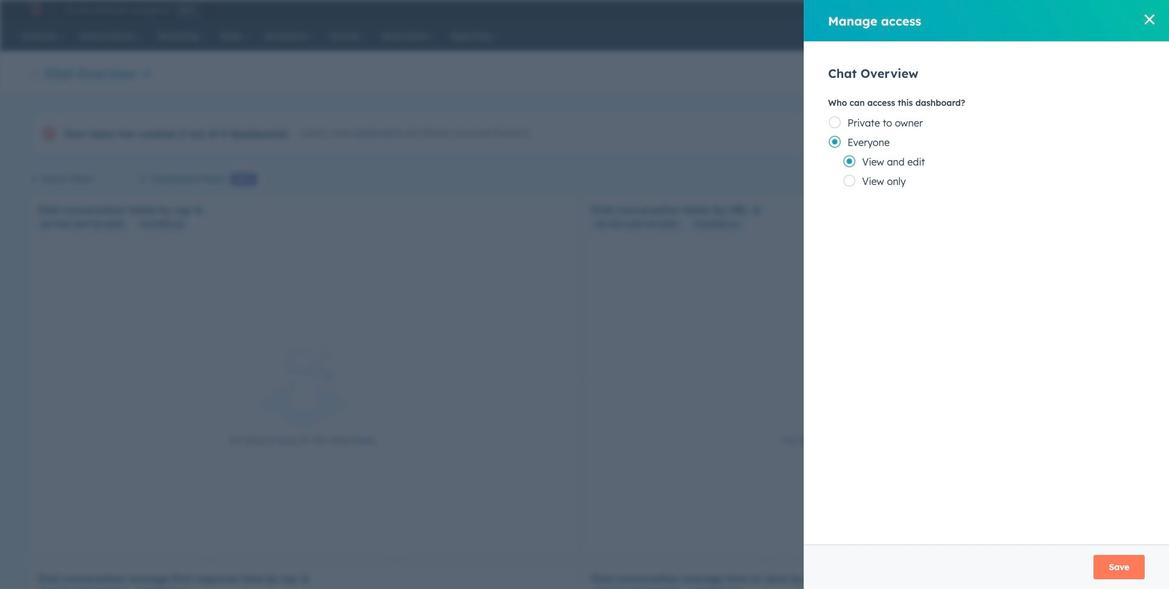 Task type: describe. For each thing, give the bounding box(es) containing it.
chat conversation average time to close by rep element
[[584, 565, 1132, 590]]

jer mill image
[[1057, 4, 1068, 15]]

Search HubSpot search field
[[980, 26, 1118, 46]]



Task type: locate. For each thing, give the bounding box(es) containing it.
chat conversation totals by rep element
[[29, 196, 578, 559]]

menu
[[876, 0, 1146, 19]]

chat conversation totals by url element
[[584, 196, 1132, 559]]

chat conversation average first response time by rep element
[[29, 565, 578, 590]]

banner
[[29, 61, 1132, 84]]

marketplaces image
[[965, 5, 976, 16]]

close image
[[1146, 15, 1155, 24]]



Task type: vqa. For each thing, say whether or not it's contained in the screenshot.
Chat conversation totals by rep ELEMENT
yes



